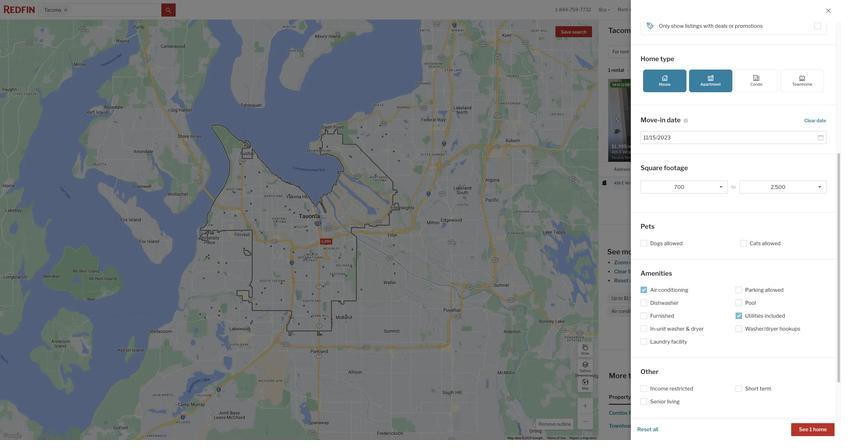 Task type: describe. For each thing, give the bounding box(es) containing it.
price element
[[729, 389, 742, 405]]

clear date
[[805, 118, 827, 123]]

washer/dryer
[[746, 326, 779, 332]]

only show listings with deals or promotions
[[660, 23, 763, 29]]

416 e wright ave unit 1 tacoma
[[614, 180, 672, 185]]

table button
[[816, 69, 832, 79]]

terms of use
[[547, 436, 566, 440]]

&
[[686, 326, 690, 332]]

1 horizontal spatial air
[[651, 287, 658, 293]]

type
[[661, 55, 675, 63]]

error
[[590, 436, 597, 440]]

favorite button checkbox
[[708, 81, 719, 92]]

see more homes
[[608, 248, 664, 256]]

reset all button
[[638, 423, 659, 436]]

new 11 hrs ago
[[613, 83, 640, 87]]

one
[[678, 278, 687, 284]]

terms of use link
[[547, 436, 566, 440]]

senior
[[651, 399, 666, 405]]

844-
[[559, 7, 570, 12]]

redfin link
[[682, 331, 698, 337]]

or inside zoom out clear the map boundary reset all filters or remove one of your filters below to see more homes
[[652, 278, 657, 284]]

view details link
[[786, 148, 819, 160]]

status
[[776, 104, 787, 109]]

hoa
[[726, 104, 734, 109]]

types
[[633, 394, 647, 400]]

tacoma link
[[740, 331, 759, 337]]

draw
[[582, 351, 590, 355]]

short
[[746, 386, 759, 392]]

of inside zoom out clear the map boundary reset all filters or remove one of your filters below to see more homes
[[688, 278, 693, 284]]

address
[[614, 167, 631, 172]]

save search
[[561, 29, 587, 35]]

below
[[721, 278, 736, 284]]

2,500
[[771, 184, 786, 190]]

reset inside button
[[638, 427, 652, 433]]

apartment
[[701, 82, 721, 87]]

new
[[613, 83, 621, 87]]

for for townhomes
[[640, 423, 648, 429]]

reset all filters button
[[614, 278, 651, 284]]

favorite button image
[[708, 81, 719, 92]]

map for map
[[582, 386, 589, 390]]

redfin
[[682, 331, 698, 337]]

1 inside button
[[810, 427, 813, 433]]

restricted
[[670, 386, 694, 392]]

condos for rent
[[609, 410, 648, 416]]

1 filters from the left
[[637, 278, 651, 284]]

1+
[[653, 296, 658, 301]]

1 right unit
[[655, 180, 657, 185]]

1 right 2
[[749, 180, 751, 185]]

google image
[[2, 432, 23, 440]]

tacoma rentals
[[609, 26, 663, 35]]

move-
[[688, 308, 701, 314]]

table
[[817, 69, 831, 75]]

google
[[533, 436, 543, 440]]

tacoma down location button
[[658, 180, 672, 185]]

income
[[651, 386, 669, 392]]

amenities
[[641, 269, 673, 277]]

— for $/sq. ft.
[[765, 86, 768, 91]]

$1,395 /mo
[[690, 180, 710, 185]]

short term
[[746, 386, 772, 392]]

for rent button
[[609, 45, 642, 58]]

tacoma inside the in tacoma 'link'
[[776, 423, 796, 429]]

up
[[612, 296, 618, 301]]

tacoma down condos for rent link
[[665, 423, 685, 429]]

< 1 day
[[796, 180, 808, 185]]

reset all
[[638, 427, 659, 433]]

dogs allowed
[[651, 240, 683, 246]]

7732
[[581, 7, 592, 12]]

rent for condos
[[638, 410, 648, 416]]

term
[[760, 386, 772, 392]]

zoom
[[615, 260, 629, 266]]

zoom out clear the map boundary reset all filters or remove one of your filters below to see more homes
[[615, 260, 783, 284]]

1 horizontal spatial date
[[706, 308, 716, 314]]

1,395
[[321, 239, 331, 244]]

square
[[641, 164, 663, 172]]

0 horizontal spatial more
[[622, 248, 640, 256]]

remove up to $1.5k image
[[639, 296, 643, 300]]

map data ©2023 google
[[508, 436, 543, 440]]

ave
[[639, 180, 646, 185]]

townhome
[[793, 82, 813, 87]]

day
[[802, 180, 808, 185]]

washer/dryer hookups
[[746, 326, 801, 332]]

Condo checkbox
[[735, 69, 779, 92]]

home
[[641, 55, 659, 63]]

report
[[570, 436, 580, 440]]

see for see 1 home
[[800, 427, 809, 433]]

clear inside button
[[805, 118, 816, 123]]

senior living
[[651, 399, 680, 405]]

year
[[776, 86, 784, 91]]

rent inside button
[[621, 49, 629, 54]]

a
[[580, 436, 582, 440]]

<
[[796, 180, 798, 185]]

only
[[660, 23, 670, 29]]

rent for townhomes
[[649, 423, 659, 429]]

in inside the in tacoma 'link'
[[771, 423, 775, 429]]

more inside zoom out clear the map boundary reset all filters or remove one of your filters below to see more homes
[[753, 278, 766, 284]]

for
[[613, 49, 620, 54]]

cats allowed
[[750, 240, 781, 246]]

option group containing house
[[644, 69, 825, 92]]

home
[[814, 427, 827, 433]]

bedrooms element
[[658, 389, 683, 405]]

up to $1.5k
[[612, 296, 636, 301]]

clear date button
[[805, 115, 827, 126]]

to inside zoom out clear the map boundary reset all filters or remove one of your filters below to see more homes
[[737, 278, 742, 284]]

terms
[[547, 436, 556, 440]]

map inside zoom out clear the map boundary reset all filters or remove one of your filters below to see more homes
[[638, 269, 648, 275]]

wright
[[625, 180, 638, 185]]

hrs
[[625, 83, 632, 87]]

$/sq.
[[726, 86, 735, 91]]

location button
[[658, 162, 675, 177]]

previous button image
[[615, 115, 621, 122]]

sort :
[[633, 67, 643, 73]]

beds
[[659, 296, 669, 301]]

Apartment checkbox
[[690, 69, 733, 92]]

map region
[[0, 14, 653, 440]]

pool
[[746, 300, 757, 306]]

tacoma up restricted
[[672, 371, 698, 380]]

options
[[580, 369, 592, 373]]

•
[[628, 68, 629, 73]]



Task type: locate. For each thing, give the bounding box(es) containing it.
square footage
[[641, 164, 689, 172]]

in-unit washer & dryer
[[651, 326, 704, 332]]

allowed
[[665, 240, 683, 246], [763, 240, 781, 246], [766, 287, 784, 293]]

allowed for dogs allowed
[[665, 240, 683, 246]]

to right more
[[629, 371, 636, 380]]

to left the see
[[737, 278, 742, 284]]

1 vertical spatial more
[[753, 278, 766, 284]]

750
[[767, 180, 775, 185]]

0 horizontal spatial favorite this home image
[[725, 150, 733, 158]]

for right "condos"
[[629, 410, 636, 416]]

map down options
[[582, 386, 589, 390]]

0 horizontal spatial map
[[583, 436, 589, 440]]

remove outline button
[[537, 419, 574, 430]]

promotions
[[736, 23, 763, 29]]

favorite this home image right day
[[825, 179, 833, 186]]

Townhome checkbox
[[781, 69, 825, 92]]

utilities
[[746, 313, 764, 319]]

1 vertical spatial —
[[765, 104, 768, 109]]

sort
[[633, 67, 642, 73]]

date inside clear date button
[[817, 118, 827, 123]]

2 filters from the left
[[706, 278, 720, 284]]

1 vertical spatial homes
[[767, 278, 783, 284]]

0 horizontal spatial for
[[629, 410, 636, 416]]

1 horizontal spatial conditioning
[[659, 287, 689, 293]]

1 vertical spatial favorite this home image
[[825, 179, 833, 186]]

0 horizontal spatial see
[[608, 248, 621, 256]]

out
[[630, 260, 638, 266]]

0 vertical spatial rent
[[621, 49, 629, 54]]

0 vertical spatial reset
[[615, 278, 629, 284]]

1 horizontal spatial reset
[[638, 427, 652, 433]]

:
[[642, 67, 643, 73]]

map left data
[[508, 436, 514, 440]]

1 horizontal spatial clear
[[805, 118, 816, 123]]

for for condos
[[629, 410, 636, 416]]

draw button
[[578, 341, 594, 358]]

1 horizontal spatial see
[[800, 427, 809, 433]]

listings
[[686, 23, 703, 29]]

tacoma left remove tacoma "icon"
[[44, 7, 61, 13]]

air conditioning down remove
[[651, 287, 689, 293]]

2
[[731, 180, 734, 185]]

homes inside zoom out clear the map boundary reset all filters or remove one of your filters below to see more homes
[[767, 278, 783, 284]]

0 vertical spatial map
[[582, 386, 589, 390]]

report a map error
[[570, 436, 597, 440]]

0 horizontal spatial clear
[[615, 269, 627, 275]]

report a map error link
[[570, 436, 597, 440]]

cats
[[750, 240, 761, 246]]

— right the 'condo'
[[765, 86, 768, 91]]

clear inside zoom out clear the map boundary reset all filters or remove one of your filters below to see more homes
[[615, 269, 627, 275]]

more to explore in tacoma
[[609, 371, 698, 380]]

tacoma up for rent
[[609, 26, 635, 35]]

homes up parking allowed
[[767, 278, 783, 284]]

1 horizontal spatial all
[[653, 427, 659, 433]]

laundry facility
[[651, 339, 688, 345]]

recommended
[[644, 67, 677, 73]]

0 vertical spatial homes
[[642, 248, 664, 256]]

parking allowed
[[746, 287, 784, 293]]

allowed for parking allowed
[[766, 287, 784, 293]]

view details
[[790, 152, 815, 157]]

air down the up on the bottom of page
[[612, 308, 618, 314]]

dogs
[[651, 240, 663, 246]]

see 1 home
[[800, 427, 827, 433]]

photos
[[791, 69, 809, 75]]

allowed for cats allowed
[[763, 240, 781, 246]]

1 horizontal spatial for
[[640, 423, 648, 429]]

hookups
[[780, 326, 801, 332]]

or right deals
[[729, 23, 734, 29]]

1 vertical spatial air
[[612, 308, 618, 314]]

air conditioning down $1.5k
[[612, 308, 645, 314]]

1 vertical spatial see
[[800, 427, 809, 433]]

townhomes
[[609, 423, 639, 429]]

allowed right cats
[[763, 240, 781, 246]]

0 vertical spatial map
[[638, 269, 648, 275]]

for rent
[[613, 49, 629, 54]]

filters down clear the map boundary button
[[637, 278, 651, 284]]

map right a
[[583, 436, 589, 440]]

1 horizontal spatial or
[[729, 23, 734, 29]]

the
[[629, 269, 637, 275]]

759-
[[570, 7, 581, 12]]

filters right your
[[706, 278, 720, 284]]

0 vertical spatial air conditioning
[[651, 287, 689, 293]]

0 vertical spatial see
[[608, 248, 621, 256]]

1 vertical spatial for
[[640, 423, 648, 429]]

0 vertical spatial more
[[622, 248, 640, 256]]

0 horizontal spatial of
[[557, 436, 560, 440]]

1 vertical spatial air conditioning
[[612, 308, 645, 314]]

0 vertical spatial —
[[765, 86, 768, 91]]

1 — from the top
[[765, 86, 768, 91]]

all
[[630, 278, 635, 284], [653, 427, 659, 433]]

0 vertical spatial clear
[[805, 118, 816, 123]]

or down 'amenities'
[[652, 278, 657, 284]]

property
[[609, 394, 631, 400]]

in tacoma
[[771, 423, 796, 429]]

for right townhomes
[[640, 423, 648, 429]]

2 vertical spatial rent
[[649, 423, 659, 429]]

photo of 416 e wright ave unit 1, tacoma, wa 98404 image
[[609, 79, 720, 162]]

Select your move-in date text field
[[644, 134, 818, 141]]

see inside see 1 home button
[[800, 427, 809, 433]]

option group
[[644, 69, 825, 92]]

built
[[784, 86, 793, 91]]

air up 1+
[[651, 287, 658, 293]]

zoom out button
[[614, 260, 638, 266]]

0 vertical spatial favorite this home image
[[725, 150, 733, 158]]

House checkbox
[[644, 69, 687, 92]]

1 vertical spatial map
[[583, 436, 589, 440]]

1 horizontal spatial map
[[582, 386, 589, 390]]

1 vertical spatial conditioning
[[619, 308, 645, 314]]

allowed right dogs
[[665, 240, 683, 246]]

property types element
[[609, 389, 647, 405]]

house,
[[721, 296, 736, 301]]

facility
[[672, 339, 688, 345]]

see left home
[[800, 427, 809, 433]]

favorite this home image left x-out this home icon
[[725, 150, 733, 158]]

pets
[[641, 223, 655, 230]]

0 horizontal spatial air conditioning
[[612, 308, 645, 314]]

condos
[[609, 410, 628, 416]]

map right the
[[638, 269, 648, 275]]

conditioning down remove
[[659, 287, 689, 293]]

None search field
[[71, 4, 161, 17]]

416
[[614, 180, 621, 185]]

0 horizontal spatial date
[[667, 116, 681, 124]]

reset
[[615, 278, 629, 284], [638, 427, 652, 433]]

0 horizontal spatial all
[[630, 278, 635, 284]]

0 horizontal spatial conditioning
[[619, 308, 645, 314]]

1 horizontal spatial favorite this home image
[[825, 179, 833, 186]]

1 horizontal spatial of
[[688, 278, 693, 284]]

1 horizontal spatial filters
[[706, 278, 720, 284]]

more up "parking"
[[753, 278, 766, 284]]

0 horizontal spatial homes
[[642, 248, 664, 256]]

tacoma left see 1 home
[[776, 423, 796, 429]]

ago
[[633, 83, 640, 87]]

view
[[790, 152, 800, 157]]

homes down dogs
[[642, 248, 664, 256]]

1 right < at the top right of the page
[[799, 180, 801, 185]]

1 horizontal spatial map
[[638, 269, 648, 275]]

of left use
[[557, 436, 560, 440]]

11/15/2023 move-in date
[[663, 308, 716, 314]]

rental
[[612, 67, 625, 73]]

search
[[573, 29, 587, 35]]

1 left home
[[810, 427, 813, 433]]

to right the up on the bottom of page
[[619, 296, 623, 301]]

0 horizontal spatial or
[[652, 278, 657, 284]]

conditioning down $1.5k
[[619, 308, 645, 314]]

all inside button
[[653, 427, 659, 433]]

e
[[622, 180, 625, 185]]

of
[[688, 278, 693, 284], [557, 436, 560, 440]]

clear down zoom at the right of the page
[[615, 269, 627, 275]]

0 vertical spatial conditioning
[[659, 287, 689, 293]]

home type
[[641, 55, 675, 63]]

0 vertical spatial all
[[630, 278, 635, 284]]

1 horizontal spatial more
[[753, 278, 766, 284]]

— for hoa
[[765, 104, 768, 109]]

©2023
[[522, 436, 532, 440]]

see up zoom at the right of the page
[[608, 248, 621, 256]]

0 horizontal spatial air
[[612, 308, 618, 314]]

tacoma down utilities
[[740, 331, 759, 337]]

conditioning
[[659, 287, 689, 293], [619, 308, 645, 314]]

map for map data ©2023 google
[[508, 436, 514, 440]]

1 vertical spatial or
[[652, 278, 657, 284]]

your
[[694, 278, 705, 284]]

reset inside zoom out clear the map boundary reset all filters or remove one of your filters below to see more homes
[[615, 278, 629, 284]]

1 vertical spatial rent
[[638, 410, 648, 416]]

$1,395
[[690, 180, 702, 185]]

or
[[729, 23, 734, 29], [652, 278, 657, 284]]

— left status
[[765, 104, 768, 109]]

bedrooms
[[658, 394, 683, 400]]

condo
[[751, 82, 763, 87]]

2 horizontal spatial rent
[[649, 423, 659, 429]]

unit
[[647, 180, 654, 185]]

0 horizontal spatial filters
[[637, 278, 651, 284]]

1 horizontal spatial homes
[[767, 278, 783, 284]]

save
[[561, 29, 572, 35]]

0 horizontal spatial rent
[[621, 49, 629, 54]]

x-out this home image
[[738, 150, 746, 158]]

submit search image
[[166, 8, 171, 13]]

of right one
[[688, 278, 693, 284]]

more up out
[[622, 248, 640, 256]]

map inside button
[[582, 386, 589, 390]]

0 vertical spatial air
[[651, 287, 658, 293]]

see 1 home button
[[792, 423, 835, 436]]

1 vertical spatial clear
[[615, 269, 627, 275]]

remove
[[539, 421, 556, 427]]

allowed right "parking"
[[766, 287, 784, 293]]

outline
[[557, 421, 572, 427]]

1 left rental
[[609, 67, 611, 73]]

house, apartment
[[721, 296, 759, 301]]

remove tacoma image
[[64, 8, 68, 12]]

townhomes for rent in tacoma
[[609, 423, 685, 429]]

ft.
[[736, 86, 740, 91]]

1+ beds
[[653, 296, 669, 301]]

1 vertical spatial all
[[653, 427, 659, 433]]

1 vertical spatial reset
[[638, 427, 652, 433]]

0 horizontal spatial map
[[508, 436, 514, 440]]

0 horizontal spatial reset
[[615, 278, 629, 284]]

/mo
[[702, 180, 710, 185]]

2 horizontal spatial date
[[817, 118, 827, 123]]

1 horizontal spatial air conditioning
[[651, 287, 689, 293]]

clear down available
[[805, 118, 816, 123]]

1 inside 1 rental •
[[609, 67, 611, 73]]

more
[[622, 248, 640, 256], [753, 278, 766, 284]]

1 vertical spatial map
[[508, 436, 514, 440]]

to right /mo
[[732, 184, 736, 190]]

see for see more homes
[[608, 248, 621, 256]]

2 — from the top
[[765, 104, 768, 109]]

1 horizontal spatial rent
[[638, 410, 648, 416]]

details
[[801, 152, 815, 157]]

all inside zoom out clear the map boundary reset all filters or remove one of your filters below to see more homes
[[630, 278, 635, 284]]

condos for rent link
[[609, 409, 716, 418]]

0 vertical spatial of
[[688, 278, 693, 284]]

0 vertical spatial for
[[629, 410, 636, 416]]

map button
[[578, 376, 594, 393]]

explore
[[637, 371, 663, 380]]

1 vertical spatial of
[[557, 436, 560, 440]]

0 vertical spatial or
[[729, 23, 734, 29]]

furnished
[[651, 313, 675, 319]]

favorite this home image
[[725, 150, 733, 158], [825, 179, 833, 186]]



Task type: vqa. For each thing, say whether or not it's contained in the screenshot.
beds
yes



